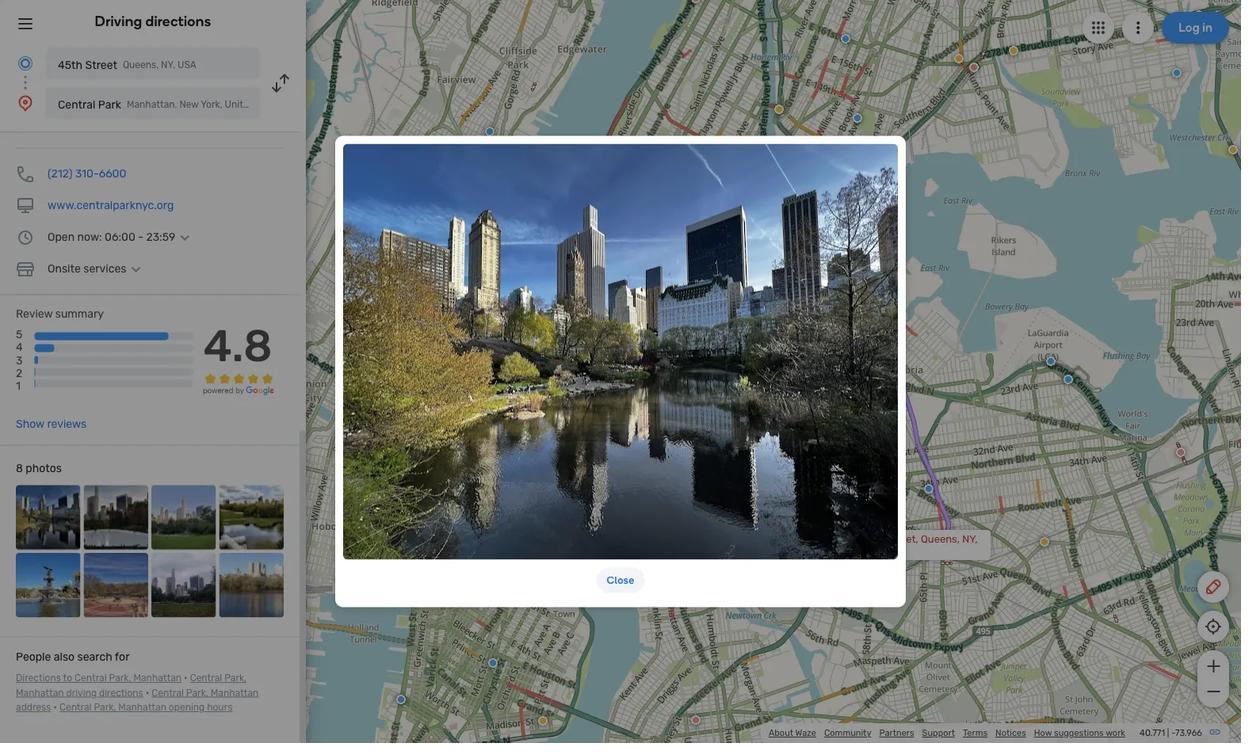 Task type: locate. For each thing, give the bounding box(es) containing it.
1 horizontal spatial queens,
[[921, 533, 960, 546]]

new
[[179, 99, 199, 110], [642, 286, 663, 298]]

0 vertical spatial new
[[179, 99, 199, 110]]

0 horizontal spatial directions
[[99, 688, 143, 699]]

park, inside central park, manhattan address
[[186, 688, 208, 699]]

queens, right the street
[[123, 59, 159, 71]]

manhattan, inside central park, manhattan, new york, united states
[[706, 275, 761, 287]]

0 vertical spatial 45th
[[58, 58, 82, 71]]

to
[[63, 673, 72, 684]]

manhattan inside the central park, manhattan driving directions
[[16, 688, 64, 699]]

1 horizontal spatial 45th
[[861, 533, 884, 546]]

york, inside central park manhattan, new york, united states
[[201, 99, 222, 110]]

chevron down image for open now: 06:00 - 23:59
[[175, 231, 194, 244]]

for
[[115, 651, 130, 664]]

park, inside central park, manhattan, new york, united states
[[679, 275, 703, 287]]

1
[[16, 379, 21, 392]]

www.centralparknyc.org
[[48, 199, 174, 212]]

chevron down image right 06:00
[[175, 231, 194, 244]]

ny,
[[161, 59, 175, 71], [962, 533, 978, 546]]

5 4 3 2 1
[[16, 328, 23, 392]]

services
[[83, 262, 126, 275]]

directions right driving
[[145, 13, 211, 30]]

review summary
[[16, 308, 104, 321]]

1 horizontal spatial -
[[1172, 728, 1175, 739]]

1 vertical spatial states
[[726, 286, 757, 298]]

chevron down image for onsite services
[[126, 263, 145, 275]]

ny, inside 45th street, queens, ny, usa
[[962, 533, 978, 546]]

united inside central park, manhattan, new york, united states
[[691, 286, 723, 298]]

usa for street
[[178, 59, 197, 71]]

1 horizontal spatial york,
[[665, 286, 689, 298]]

people also search for
[[16, 651, 130, 664]]

manhattan, inside central park manhattan, new york, united states
[[127, 99, 177, 110]]

0 vertical spatial manhattan,
[[127, 99, 177, 110]]

york, inside central park, manhattan, new york, united states
[[665, 286, 689, 298]]

central for central park, manhattan driving directions
[[190, 673, 222, 684]]

support
[[922, 728, 955, 739]]

45th left street, on the bottom of the page
[[861, 533, 884, 546]]

1 vertical spatial york,
[[665, 286, 689, 298]]

45th
[[58, 58, 82, 71], [861, 533, 884, 546]]

0 horizontal spatial united
[[225, 99, 254, 110]]

manhattan down the central park, manhattan driving directions link
[[118, 702, 166, 713]]

0 vertical spatial ny,
[[161, 59, 175, 71]]

open now: 06:00 - 23:59 button
[[48, 231, 194, 244]]

- left 23:59
[[138, 231, 143, 244]]

manhattan inside central park, manhattan address
[[211, 688, 259, 699]]

image 2 of central park, manhattan image
[[84, 486, 148, 550]]

45th for street
[[58, 58, 82, 71]]

image 5 of central park, manhattan image
[[16, 553, 80, 618]]

directions
[[145, 13, 211, 30], [99, 688, 143, 699]]

0 horizontal spatial ny,
[[161, 59, 175, 71]]

park, for hours
[[94, 702, 116, 713]]

45th for street,
[[861, 533, 884, 546]]

zoom out image
[[1204, 682, 1223, 702]]

1 vertical spatial 45th
[[861, 533, 884, 546]]

united
[[225, 99, 254, 110], [691, 286, 723, 298]]

1 vertical spatial queens,
[[921, 533, 960, 546]]

0 horizontal spatial manhattan,
[[127, 99, 177, 110]]

also
[[54, 651, 75, 664]]

0 horizontal spatial new
[[179, 99, 199, 110]]

0 horizontal spatial -
[[138, 231, 143, 244]]

directions down "directions to central park, manhattan" link
[[99, 688, 143, 699]]

usa inside 45th street queens, ny, usa
[[178, 59, 197, 71]]

manhattan,
[[127, 99, 177, 110], [706, 275, 761, 287]]

queens,
[[123, 59, 159, 71], [921, 533, 960, 546]]

manhattan for address
[[211, 688, 259, 699]]

06:00
[[105, 231, 135, 244]]

chevron down image inside the open now: 06:00 - 23:59 button
[[175, 231, 194, 244]]

people
[[16, 651, 51, 664]]

manhattan up hours
[[211, 688, 259, 699]]

0 horizontal spatial 45th
[[58, 58, 82, 71]]

(212) 310-6600
[[48, 167, 126, 180]]

location image
[[16, 94, 35, 113]]

8
[[16, 462, 23, 475]]

address
[[16, 702, 51, 713]]

ny, right street, on the bottom of the page
[[962, 533, 978, 546]]

chevron down image
[[175, 231, 194, 244], [126, 263, 145, 275]]

hours
[[207, 702, 232, 713]]

central park, manhattan driving directions
[[16, 673, 247, 699]]

open now: 06:00 - 23:59
[[48, 231, 175, 244]]

image 8 of central park, manhattan image
[[219, 553, 284, 618]]

states for park,
[[726, 286, 757, 298]]

ny, for street
[[161, 59, 175, 71]]

york,
[[201, 99, 222, 110], [665, 286, 689, 298]]

0 vertical spatial usa
[[178, 59, 197, 71]]

0 vertical spatial directions
[[145, 13, 211, 30]]

1 horizontal spatial chevron down image
[[175, 231, 194, 244]]

1 vertical spatial manhattan,
[[706, 275, 761, 287]]

usa
[[178, 59, 197, 71], [861, 545, 881, 557]]

park, for directions
[[224, 673, 247, 684]]

image 4 of central park, manhattan image
[[219, 486, 284, 550]]

1 horizontal spatial states
[[726, 286, 757, 298]]

united for park
[[225, 99, 254, 110]]

1 vertical spatial -
[[1172, 728, 1175, 739]]

central inside central park, manhattan, new york, united states
[[642, 275, 677, 287]]

40.771 | -73.966
[[1140, 728, 1202, 739]]

photos
[[26, 462, 62, 475]]

terms link
[[963, 728, 988, 739]]

1 vertical spatial usa
[[861, 545, 881, 557]]

4
[[16, 341, 23, 354]]

1 horizontal spatial ny,
[[962, 533, 978, 546]]

central
[[58, 98, 95, 111], [642, 275, 677, 287], [75, 673, 107, 684], [190, 673, 222, 684], [152, 688, 184, 699], [59, 702, 92, 713]]

york, for park
[[201, 99, 222, 110]]

1 vertical spatial new
[[642, 286, 663, 298]]

now:
[[77, 231, 102, 244]]

0 vertical spatial chevron down image
[[175, 231, 194, 244]]

0 vertical spatial united
[[225, 99, 254, 110]]

reviews
[[47, 418, 87, 431]]

0 horizontal spatial york,
[[201, 99, 222, 110]]

central inside central park, manhattan address
[[152, 688, 184, 699]]

45th left the street
[[58, 58, 82, 71]]

onsite
[[48, 262, 81, 275]]

23:59
[[146, 231, 175, 244]]

0 horizontal spatial usa
[[178, 59, 197, 71]]

manhattan up central park, manhattan address
[[134, 673, 182, 684]]

how
[[1034, 728, 1052, 739]]

1 vertical spatial united
[[691, 286, 723, 298]]

states inside central park manhattan, new york, united states
[[257, 99, 285, 110]]

call image
[[16, 164, 35, 184]]

queens, inside 45th street queens, ny, usa
[[123, 59, 159, 71]]

ny, inside 45th street queens, ny, usa
[[161, 59, 175, 71]]

summary
[[55, 308, 104, 321]]

45th inside 45th street, queens, ny, usa
[[861, 533, 884, 546]]

0 horizontal spatial queens,
[[123, 59, 159, 71]]

chevron down image inside onsite services button
[[126, 263, 145, 275]]

queens, right street, on the bottom of the page
[[921, 533, 960, 546]]

1 horizontal spatial new
[[642, 286, 663, 298]]

45th street queens, ny, usa
[[58, 58, 197, 71]]

queens, for street,
[[921, 533, 960, 546]]

usa left street, on the bottom of the page
[[861, 545, 881, 557]]

central for central park, manhattan opening hours
[[59, 702, 92, 713]]

usa inside 45th street, queens, ny, usa
[[861, 545, 881, 557]]

1 vertical spatial ny,
[[962, 533, 978, 546]]

1 vertical spatial chevron down image
[[126, 263, 145, 275]]

computer image
[[16, 196, 35, 215]]

image 6 of central park, manhattan image
[[84, 553, 148, 618]]

terms
[[963, 728, 988, 739]]

0 vertical spatial states
[[257, 99, 285, 110]]

manhattan
[[134, 673, 182, 684], [16, 688, 64, 699], [211, 688, 259, 699], [118, 702, 166, 713]]

ny, up central park manhattan, new york, united states
[[161, 59, 175, 71]]

united inside central park manhattan, new york, united states
[[225, 99, 254, 110]]

1 vertical spatial directions
[[99, 688, 143, 699]]

1 horizontal spatial united
[[691, 286, 723, 298]]

review
[[16, 308, 53, 321]]

chevron down image down the open now: 06:00 - 23:59 button
[[126, 263, 145, 275]]

6600
[[99, 167, 126, 180]]

manhattan down directions
[[16, 688, 64, 699]]

support link
[[922, 728, 955, 739]]

street,
[[886, 533, 919, 546]]

waze
[[796, 728, 816, 739]]

-
[[138, 231, 143, 244], [1172, 728, 1175, 739]]

usa up central park manhattan, new york, united states
[[178, 59, 197, 71]]

park, inside the central park, manhattan driving directions
[[224, 673, 247, 684]]

clock image
[[16, 228, 35, 247]]

0 vertical spatial york,
[[201, 99, 222, 110]]

onsite services
[[48, 262, 126, 275]]

1 horizontal spatial usa
[[861, 545, 881, 557]]

1 horizontal spatial manhattan,
[[706, 275, 761, 287]]

new for park
[[179, 99, 199, 110]]

park,
[[679, 275, 703, 287], [109, 673, 131, 684], [224, 673, 247, 684], [186, 688, 208, 699], [94, 702, 116, 713]]

central park, manhattan opening hours link
[[59, 702, 232, 713]]

0 horizontal spatial chevron down image
[[126, 263, 145, 275]]

manhattan, for park
[[127, 99, 177, 110]]

open
[[48, 231, 75, 244]]

central inside the central park, manhattan driving directions
[[190, 673, 222, 684]]

|
[[1167, 728, 1170, 739]]

0 horizontal spatial states
[[257, 99, 285, 110]]

queens, inside 45th street, queens, ny, usa
[[921, 533, 960, 546]]

0 vertical spatial queens,
[[123, 59, 159, 71]]

new inside central park manhattan, new york, united states
[[179, 99, 199, 110]]

states inside central park, manhattan, new york, united states
[[726, 286, 757, 298]]

central park manhattan, new york, united states
[[58, 98, 285, 111]]

new inside central park, manhattan, new york, united states
[[642, 286, 663, 298]]

- right |
[[1172, 728, 1175, 739]]

states
[[257, 99, 285, 110], [726, 286, 757, 298]]



Task type: vqa. For each thing, say whether or not it's contained in the screenshot.
current location icon
yes



Task type: describe. For each thing, give the bounding box(es) containing it.
ny, for street,
[[962, 533, 978, 546]]

40.771
[[1140, 728, 1165, 739]]

directions inside the central park, manhattan driving directions
[[99, 688, 143, 699]]

partners link
[[879, 728, 914, 739]]

(212) 310-6600 link
[[48, 167, 126, 180]]

73.966
[[1175, 728, 1202, 739]]

notices link
[[996, 728, 1026, 739]]

current location image
[[16, 54, 35, 73]]

onsite services button
[[48, 262, 145, 275]]

link image
[[1209, 726, 1222, 739]]

image 1 of central park, manhattan image
[[16, 486, 80, 550]]

4.8
[[203, 320, 273, 372]]

about waze community partners support terms notices how suggestions work
[[769, 728, 1126, 739]]

usa for street,
[[861, 545, 881, 557]]

community link
[[824, 728, 872, 739]]

directions to central park, manhattan
[[16, 673, 182, 684]]

show reviews
[[16, 418, 87, 431]]

pencil image
[[1204, 578, 1223, 597]]

partners
[[879, 728, 914, 739]]

image 7 of central park, manhattan image
[[151, 553, 216, 618]]

manhattan for driving
[[16, 688, 64, 699]]

driving directions
[[95, 13, 211, 30]]

new for park,
[[642, 286, 663, 298]]

zoom in image
[[1204, 657, 1223, 676]]

5
[[16, 328, 22, 341]]

central for central park manhattan, new york, united states
[[58, 98, 95, 111]]

states for park
[[257, 99, 285, 110]]

suggestions
[[1054, 728, 1104, 739]]

york, for park,
[[665, 286, 689, 298]]

park
[[98, 98, 121, 111]]

0 vertical spatial -
[[138, 231, 143, 244]]

search
[[77, 651, 112, 664]]

opening
[[169, 702, 205, 713]]

notices
[[996, 728, 1026, 739]]

manhattan for opening
[[118, 702, 166, 713]]

central for central park, manhattan, new york, united states
[[642, 275, 677, 287]]

how suggestions work link
[[1034, 728, 1126, 739]]

1 horizontal spatial directions
[[145, 13, 211, 30]]

driving
[[95, 13, 142, 30]]

(212)
[[48, 167, 73, 180]]

queens, for street
[[123, 59, 159, 71]]

directions to central park, manhattan link
[[16, 673, 182, 684]]

street
[[85, 58, 117, 71]]

park, for york,
[[679, 275, 703, 287]]

central park, manhattan opening hours
[[59, 702, 232, 713]]

3
[[16, 354, 23, 367]]

manhattan, for park,
[[706, 275, 761, 287]]

central park, manhattan, new york, united states
[[642, 275, 761, 298]]

central park, manhattan driving directions link
[[16, 673, 247, 699]]

work
[[1106, 728, 1126, 739]]

directions
[[16, 673, 61, 684]]

310-
[[75, 167, 99, 180]]

8 photos
[[16, 462, 62, 475]]

central park, manhattan address link
[[16, 688, 259, 713]]

united for park,
[[691, 286, 723, 298]]

2
[[16, 367, 22, 380]]

show
[[16, 418, 44, 431]]

45th street, queens, ny, usa
[[861, 533, 978, 557]]

central for central park, manhattan address
[[152, 688, 184, 699]]

about
[[769, 728, 794, 739]]

store image
[[16, 260, 35, 279]]

www.centralparknyc.org link
[[48, 199, 174, 212]]

driving
[[66, 688, 97, 699]]

central park, manhattan address
[[16, 688, 259, 713]]

about waze link
[[769, 728, 816, 739]]

image 3 of central park, manhattan image
[[151, 486, 216, 550]]

community
[[824, 728, 872, 739]]



